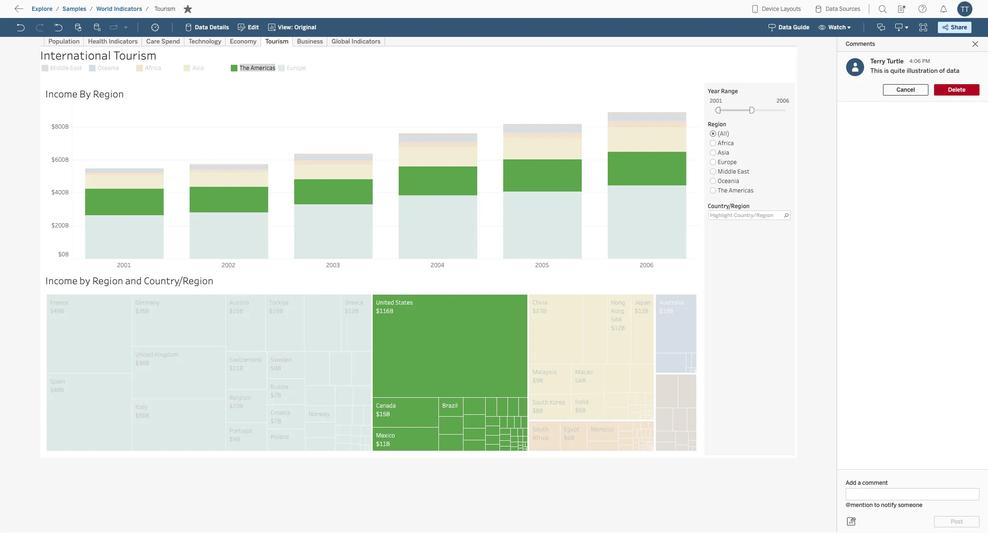 Task type: locate. For each thing, give the bounding box(es) containing it.
skip to content link
[[23, 5, 97, 18]]

3 / from the left
[[146, 6, 149, 12]]

samples
[[62, 6, 87, 12]]

/ left tourism
[[146, 6, 149, 12]]

/
[[56, 6, 59, 12], [90, 6, 93, 12], [146, 6, 149, 12]]

/ right to on the top left of page
[[56, 6, 59, 12]]

tourism element
[[152, 6, 178, 12]]

0 horizontal spatial /
[[56, 6, 59, 12]]

skip to content
[[25, 7, 81, 16]]

content
[[52, 7, 81, 16]]

tourism
[[155, 6, 176, 12]]

1 / from the left
[[56, 6, 59, 12]]

to
[[43, 7, 50, 16]]

explore / samples / world indicators /
[[32, 6, 149, 12]]

skip
[[25, 7, 41, 16]]

samples link
[[62, 5, 87, 13]]

1 horizontal spatial /
[[90, 6, 93, 12]]

/ left world
[[90, 6, 93, 12]]

2 horizontal spatial /
[[146, 6, 149, 12]]



Task type: vqa. For each thing, say whether or not it's contained in the screenshot.
"Skip to Content"
yes



Task type: describe. For each thing, give the bounding box(es) containing it.
world
[[96, 6, 113, 12]]

indicators
[[114, 6, 142, 12]]

world indicators link
[[96, 5, 143, 13]]

explore link
[[31, 5, 53, 13]]

explore
[[32, 6, 53, 12]]

2 / from the left
[[90, 6, 93, 12]]



